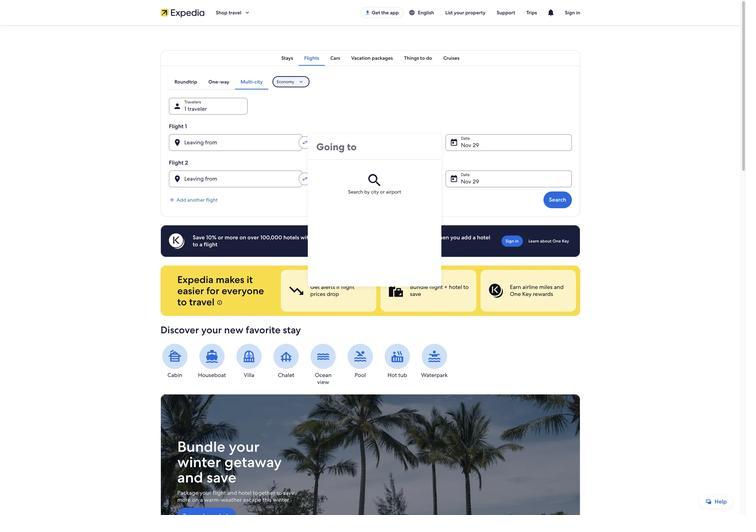 Task type: describe. For each thing, give the bounding box(es) containing it.
a inside bundle your winter getaway and save package your flight and hotel together to save more on a warm-weather escape this winter.
[[200, 497, 203, 504]]

waterpark button
[[420, 344, 449, 379]]

travel sale activities deals image
[[161, 395, 581, 516]]

swap origin and destination values image for 1
[[302, 140, 308, 146]]

to left 10%
[[193, 241, 198, 249]]

the
[[382, 9, 389, 16]]

another
[[187, 197, 205, 203]]

bundle your winter getaway and save main content
[[0, 25, 741, 516]]

roundtrip
[[175, 79, 197, 85]]

30%
[[422, 234, 434, 242]]

1 horizontal spatial and
[[227, 490, 237, 497]]

small image
[[409, 9, 415, 16]]

earn
[[510, 284, 521, 291]]

hot tub button
[[383, 344, 412, 379]]

add another flight button
[[169, 197, 218, 203]]

get alerts if flight prices drop
[[310, 284, 355, 298]]

shop travel button
[[210, 4, 256, 21]]

1 vertical spatial and
[[177, 469, 203, 488]]

trips link
[[521, 6, 543, 19]]

nov 29 button for 1
[[446, 134, 572, 151]]

miles
[[540, 284, 553, 291]]

multi-city
[[241, 79, 263, 85]]

when
[[435, 234, 449, 242]]

1 vertical spatial city
[[371, 189, 379, 195]]

flight 1
[[169, 123, 187, 130]]

drop
[[327, 291, 339, 298]]

get for get alerts if flight prices drop
[[310, 284, 320, 291]]

a left 10%
[[200, 241, 203, 249]]

communication center icon image
[[547, 8, 556, 17]]

1 vertical spatial 1
[[185, 123, 187, 130]]

cabin
[[168, 372, 182, 379]]

get the app
[[372, 9, 399, 16]]

earn airline miles and one key rewards
[[510, 284, 564, 298]]

warm-
[[204, 497, 221, 504]]

up
[[407, 234, 414, 242]]

to inside bundle flight + hotel to save
[[464, 284, 469, 291]]

airline
[[523, 284, 538, 291]]

stays
[[282, 55, 293, 61]]

sign in inside dropdown button
[[565, 9, 581, 16]]

vacation packages
[[352, 55, 393, 61]]

waterpark
[[421, 372, 448, 379]]

if
[[337, 284, 340, 291]]

cars link
[[325, 50, 346, 66]]

sign inside sign in dropdown button
[[565, 9, 575, 16]]

search by city or airport
[[348, 189, 401, 195]]

easier
[[177, 285, 204, 298]]

it
[[247, 274, 253, 286]]

ocean view button
[[309, 344, 338, 386]]

xsmall image
[[217, 300, 223, 306]]

flights link
[[299, 50, 325, 66]]

nov for flight 2
[[461, 178, 472, 186]]

sign inside sign in 'link'
[[506, 239, 515, 244]]

in inside sign in dropdown button
[[577, 9, 581, 16]]

to left do on the right top
[[420, 55, 425, 61]]

1 out of 3 element
[[281, 270, 377, 312]]

search for search by city or airport
[[348, 189, 363, 195]]

with
[[301, 234, 312, 242]]

weather
[[221, 497, 242, 504]]

one-way link
[[203, 74, 235, 90]]

hotel inside "save 10% or more on over 100,000 hotels with member prices. also, members save up to 30% when you add a hotel to a flight"
[[477, 234, 491, 242]]

or inside "save 10% or more on over 100,000 hotels with member prices. also, members save up to 30% when you add a hotel to a flight"
[[218, 234, 223, 242]]

save up warm-
[[207, 469, 237, 488]]

save inside bundle flight + hotel to save
[[410, 291, 421, 298]]

sign in link
[[502, 236, 523, 247]]

cruises
[[444, 55, 460, 61]]

by
[[365, 189, 370, 195]]

add another flight
[[177, 197, 218, 203]]

about
[[541, 239, 552, 244]]

villa
[[244, 372, 255, 379]]

on inside "save 10% or more on over 100,000 hotels with member prices. also, members save up to 30% when you add a hotel to a flight"
[[240, 234, 246, 242]]

search button
[[544, 192, 572, 209]]

support
[[497, 9, 516, 16]]

english button
[[404, 6, 440, 19]]

bundle your winter getaway and save package your flight and hotel together to save more on a warm-weather escape this winter.
[[177, 438, 295, 504]]

list your property
[[446, 9, 486, 16]]

member
[[313, 234, 336, 242]]

english
[[418, 9, 434, 16]]

do
[[426, 55, 432, 61]]

learn about one key
[[529, 239, 569, 244]]

nov 29 for flight 1
[[461, 142, 479, 149]]

cars
[[331, 55, 340, 61]]

airport
[[386, 189, 401, 195]]

shop travel
[[216, 9, 242, 16]]

in inside sign in 'link'
[[516, 239, 519, 244]]

tab list containing roundtrip
[[169, 74, 269, 90]]

learn
[[529, 239, 540, 244]]

things to do
[[404, 55, 432, 61]]

you
[[451, 234, 460, 242]]

bundle flight + hotel to save
[[410, 284, 469, 298]]

ocean view
[[315, 372, 332, 386]]

flight inside get alerts if flight prices drop
[[341, 284, 355, 291]]

discover
[[161, 324, 199, 337]]

add
[[177, 197, 186, 203]]

packages
[[372, 55, 393, 61]]

vacation
[[352, 55, 371, 61]]

flights
[[304, 55, 319, 61]]

things
[[404, 55, 419, 61]]

expedia
[[177, 274, 214, 286]]

29 for 1
[[473, 142, 479, 149]]

getaway
[[225, 453, 282, 473]]

list
[[446, 9, 453, 16]]

things to do link
[[399, 50, 438, 66]]

new
[[224, 324, 244, 337]]

economy
[[277, 79, 294, 85]]



Task type: locate. For each thing, give the bounding box(es) containing it.
0 horizontal spatial and
[[177, 469, 203, 488]]

1 vertical spatial nov 29 button
[[446, 171, 572, 188]]

cabin button
[[161, 344, 189, 379]]

nov 29 for flight 2
[[461, 178, 479, 186]]

key right 'earn' in the right of the page
[[523, 291, 532, 298]]

1 vertical spatial search
[[549, 196, 567, 204]]

swap origin and destination values image
[[302, 140, 308, 146], [302, 176, 308, 182]]

and right miles at the right bottom
[[554, 284, 564, 291]]

0 horizontal spatial in
[[516, 239, 519, 244]]

nov 29
[[461, 142, 479, 149], [461, 178, 479, 186]]

in left learn at top
[[516, 239, 519, 244]]

hotel right +
[[449, 284, 462, 291]]

and up package
[[177, 469, 203, 488]]

29 for 2
[[473, 178, 479, 186]]

on left over on the top
[[240, 234, 246, 242]]

0 vertical spatial nov 29 button
[[446, 134, 572, 151]]

1 vertical spatial or
[[218, 234, 223, 242]]

save right the this
[[283, 490, 295, 497]]

sign in inside 'link'
[[506, 239, 519, 244]]

flight 2
[[169, 159, 188, 167]]

swap origin and destination values image for 2
[[302, 176, 308, 182]]

save left up
[[395, 234, 406, 242]]

one-
[[209, 79, 220, 85]]

0 horizontal spatial get
[[310, 284, 320, 291]]

0 horizontal spatial sign in
[[506, 239, 519, 244]]

search inside button
[[549, 196, 567, 204]]

over
[[248, 234, 259, 242]]

1 horizontal spatial sign in
[[565, 9, 581, 16]]

1 traveler
[[184, 105, 207, 113]]

1 vertical spatial sign
[[506, 239, 515, 244]]

sign right communication center icon
[[565, 9, 575, 16]]

to right +
[[464, 284, 469, 291]]

get the app link
[[360, 7, 404, 18]]

1 vertical spatial flight
[[169, 159, 184, 167]]

stay
[[283, 324, 301, 337]]

2 nov 29 from the top
[[461, 178, 479, 186]]

trailing image
[[244, 9, 251, 16]]

100,000
[[260, 234, 282, 242]]

key inside the learn about one key link
[[562, 239, 569, 244]]

0 horizontal spatial one
[[510, 291, 521, 298]]

expedia logo image
[[161, 8, 205, 18]]

nov
[[461, 142, 472, 149], [461, 178, 472, 186]]

1 horizontal spatial more
[[225, 234, 238, 242]]

1
[[184, 105, 186, 113], [185, 123, 187, 130]]

sign in
[[565, 9, 581, 16], [506, 239, 519, 244]]

0 vertical spatial hotel
[[477, 234, 491, 242]]

2
[[185, 159, 188, 167]]

travel left xsmall icon
[[189, 296, 215, 309]]

villa button
[[235, 344, 264, 379]]

a left warm-
[[200, 497, 203, 504]]

discover your new favorite stay
[[161, 324, 301, 337]]

bundle for your
[[177, 438, 225, 457]]

1 horizontal spatial key
[[562, 239, 569, 244]]

10%
[[206, 234, 217, 242]]

more right 10%
[[225, 234, 238, 242]]

your
[[454, 9, 465, 16], [201, 324, 222, 337], [229, 438, 260, 457], [200, 490, 211, 497]]

everyone
[[222, 285, 264, 298]]

one
[[553, 239, 561, 244], [510, 291, 521, 298]]

1 vertical spatial nov
[[461, 178, 472, 186]]

2 vertical spatial and
[[227, 490, 237, 497]]

0 vertical spatial travel
[[229, 9, 242, 16]]

hotel left together
[[239, 490, 252, 497]]

more inside "save 10% or more on over 100,000 hotels with member prices. also, members save up to 30% when you add a hotel to a flight"
[[225, 234, 238, 242]]

sign left learn at top
[[506, 239, 515, 244]]

bundle for flight
[[410, 284, 428, 291]]

2 horizontal spatial and
[[554, 284, 564, 291]]

your for list
[[454, 9, 465, 16]]

0 vertical spatial 1
[[184, 105, 186, 113]]

hotel
[[477, 234, 491, 242], [449, 284, 462, 291], [239, 490, 252, 497]]

flight
[[169, 123, 184, 130], [169, 159, 184, 167]]

save 10% or more on over 100,000 hotels with member prices. also, members save up to 30% when you add a hotel to a flight
[[193, 234, 491, 249]]

sign in right communication center icon
[[565, 9, 581, 16]]

0 vertical spatial more
[[225, 234, 238, 242]]

get left alerts
[[310, 284, 320, 291]]

1 horizontal spatial sign
[[565, 9, 575, 16]]

1 vertical spatial one
[[510, 291, 521, 298]]

2 nov from the top
[[461, 178, 472, 186]]

0 horizontal spatial or
[[218, 234, 223, 242]]

key inside earn airline miles and one key rewards
[[523, 291, 532, 298]]

1 vertical spatial tab list
[[169, 74, 269, 90]]

tab list
[[161, 50, 581, 66], [169, 74, 269, 90]]

chalet
[[278, 372, 295, 379]]

your for bundle
[[229, 438, 260, 457]]

0 vertical spatial or
[[380, 189, 385, 195]]

shop
[[216, 9, 228, 16]]

rewards
[[533, 291, 554, 298]]

to right the this
[[277, 490, 282, 497]]

economy button
[[273, 76, 310, 88]]

key right about
[[562, 239, 569, 244]]

1 horizontal spatial get
[[372, 9, 380, 16]]

one right about
[[553, 239, 561, 244]]

0 vertical spatial search
[[348, 189, 363, 195]]

1 vertical spatial travel
[[189, 296, 215, 309]]

0 vertical spatial city
[[255, 79, 263, 85]]

1 down 1 traveler
[[185, 123, 187, 130]]

one-way
[[209, 79, 230, 85]]

1 horizontal spatial search
[[549, 196, 567, 204]]

3 out of 3 element
[[481, 270, 576, 312]]

0 horizontal spatial city
[[255, 79, 263, 85]]

houseboat button
[[198, 344, 226, 379]]

2 vertical spatial hotel
[[239, 490, 252, 497]]

0 vertical spatial bundle
[[410, 284, 428, 291]]

on left warm-
[[192, 497, 199, 504]]

1 vertical spatial swap origin and destination values image
[[302, 176, 308, 182]]

multi-
[[241, 79, 255, 85]]

together
[[253, 490, 275, 497]]

0 vertical spatial and
[[554, 284, 564, 291]]

roundtrip link
[[169, 74, 203, 90]]

for
[[207, 285, 219, 298]]

1 nov 29 from the top
[[461, 142, 479, 149]]

bundle inside bundle your winter getaway and save package your flight and hotel together to save more on a warm-weather escape this winter.
[[177, 438, 225, 457]]

0 horizontal spatial on
[[192, 497, 199, 504]]

save inside "save 10% or more on over 100,000 hotels with member prices. also, members save up to 30% when you add a hotel to a flight"
[[395, 234, 406, 242]]

hot
[[388, 372, 397, 379]]

a right add
[[473, 234, 476, 242]]

alerts
[[321, 284, 335, 291]]

prices
[[310, 291, 326, 298]]

ocean
[[315, 372, 332, 379]]

on inside bundle your winter getaway and save package your flight and hotel together to save more on a warm-weather escape this winter.
[[192, 497, 199, 504]]

add
[[462, 234, 472, 242]]

pool
[[355, 372, 366, 379]]

1 vertical spatial sign in
[[506, 239, 519, 244]]

to inside 'expedia makes it easier for everyone to travel'
[[177, 296, 187, 309]]

0 vertical spatial sign
[[565, 9, 575, 16]]

0 vertical spatial nov 29
[[461, 142, 479, 149]]

cruises link
[[438, 50, 465, 66]]

support link
[[491, 6, 521, 19]]

get inside get alerts if flight prices drop
[[310, 284, 320, 291]]

makes
[[216, 274, 245, 286]]

1 horizontal spatial on
[[240, 234, 246, 242]]

1 vertical spatial get
[[310, 284, 320, 291]]

expedia makes it easier for everyone to travel
[[177, 274, 264, 309]]

to
[[420, 55, 425, 61], [415, 234, 421, 242], [193, 241, 198, 249], [464, 284, 469, 291], [177, 296, 187, 309], [277, 490, 282, 497]]

1 vertical spatial on
[[192, 497, 199, 504]]

also,
[[355, 234, 368, 242]]

chalet button
[[272, 344, 301, 379]]

1 horizontal spatial one
[[553, 239, 561, 244]]

list your property link
[[440, 6, 491, 19]]

travel inside dropdown button
[[229, 9, 242, 16]]

prices.
[[337, 234, 354, 242]]

1 swap origin and destination values image from the top
[[302, 140, 308, 146]]

a
[[473, 234, 476, 242], [200, 241, 203, 249], [200, 497, 203, 504]]

search for search
[[549, 196, 567, 204]]

view
[[318, 379, 329, 386]]

or left airport
[[380, 189, 385, 195]]

app
[[390, 9, 399, 16]]

0 horizontal spatial search
[[348, 189, 363, 195]]

0 horizontal spatial more
[[177, 497, 191, 504]]

learn about one key link
[[526, 236, 572, 247]]

sign in button
[[560, 4, 586, 21]]

0 vertical spatial in
[[577, 9, 581, 16]]

to right up
[[415, 234, 421, 242]]

1 nov 29 button from the top
[[446, 134, 572, 151]]

or
[[380, 189, 385, 195], [218, 234, 223, 242]]

1 inside dropdown button
[[184, 105, 186, 113]]

2 out of 3 element
[[381, 270, 477, 312]]

1 nov from the top
[[461, 142, 472, 149]]

bundle inside bundle flight + hotel to save
[[410, 284, 428, 291]]

city left economy
[[255, 79, 263, 85]]

to inside bundle your winter getaway and save package your flight and hotel together to save more on a warm-weather escape this winter.
[[277, 490, 282, 497]]

save left +
[[410, 291, 421, 298]]

favorite
[[246, 324, 281, 337]]

hotel inside bundle your winter getaway and save package your flight and hotel together to save more on a warm-weather escape this winter.
[[239, 490, 252, 497]]

bundle
[[410, 284, 428, 291], [177, 438, 225, 457]]

1 vertical spatial more
[[177, 497, 191, 504]]

2 horizontal spatial hotel
[[477, 234, 491, 242]]

1 horizontal spatial hotel
[[449, 284, 462, 291]]

1 horizontal spatial city
[[371, 189, 379, 195]]

0 horizontal spatial hotel
[[239, 490, 252, 497]]

or right 10%
[[218, 234, 223, 242]]

flight for flight 2
[[169, 159, 184, 167]]

1 horizontal spatial travel
[[229, 9, 242, 16]]

nov 29 button for 2
[[446, 171, 572, 188]]

hotel inside bundle flight + hotel to save
[[449, 284, 462, 291]]

hot tub
[[388, 372, 407, 379]]

city
[[255, 79, 263, 85], [371, 189, 379, 195]]

get for get the app
[[372, 9, 380, 16]]

sign in left learn at top
[[506, 239, 519, 244]]

2 29 from the top
[[473, 178, 479, 186]]

1 vertical spatial in
[[516, 239, 519, 244]]

0 vertical spatial get
[[372, 9, 380, 16]]

2 flight from the top
[[169, 159, 184, 167]]

more left warm-
[[177, 497, 191, 504]]

0 vertical spatial on
[[240, 234, 246, 242]]

0 horizontal spatial travel
[[189, 296, 215, 309]]

tub
[[399, 372, 407, 379]]

0 vertical spatial swap origin and destination values image
[[302, 140, 308, 146]]

0 horizontal spatial bundle
[[177, 438, 225, 457]]

one inside earn airline miles and one key rewards
[[510, 291, 521, 298]]

1 29 from the top
[[473, 142, 479, 149]]

to down expedia
[[177, 296, 187, 309]]

1 vertical spatial key
[[523, 291, 532, 298]]

city right by
[[371, 189, 379, 195]]

flight inside bundle flight + hotel to save
[[430, 284, 443, 291]]

0 vertical spatial sign in
[[565, 9, 581, 16]]

0 vertical spatial 29
[[473, 142, 479, 149]]

pool button
[[346, 344, 375, 379]]

0 vertical spatial tab list
[[161, 50, 581, 66]]

Going to text field
[[308, 134, 442, 160]]

0 vertical spatial nov
[[461, 142, 472, 149]]

1 left traveler
[[184, 105, 186, 113]]

1 vertical spatial bundle
[[177, 438, 225, 457]]

houseboat
[[198, 372, 226, 379]]

travel inside 'expedia makes it easier for everyone to travel'
[[189, 296, 215, 309]]

way
[[220, 79, 230, 85]]

flight inside bundle your winter getaway and save package your flight and hotel together to save more on a warm-weather escape this winter.
[[213, 490, 226, 497]]

and right warm-
[[227, 490, 237, 497]]

1 vertical spatial hotel
[[449, 284, 462, 291]]

1 horizontal spatial bundle
[[410, 284, 428, 291]]

1 horizontal spatial or
[[380, 189, 385, 195]]

vacation packages link
[[346, 50, 399, 66]]

package
[[177, 490, 199, 497]]

and
[[554, 284, 564, 291], [177, 469, 203, 488], [227, 490, 237, 497]]

1 flight from the top
[[169, 123, 184, 130]]

this
[[263, 497, 272, 504]]

get right download the app button icon
[[372, 9, 380, 16]]

0 vertical spatial flight
[[169, 123, 184, 130]]

nov for flight 1
[[461, 142, 472, 149]]

0 horizontal spatial key
[[523, 291, 532, 298]]

tab list containing stays
[[161, 50, 581, 66]]

hotel right add
[[477, 234, 491, 242]]

flight for flight 1
[[169, 123, 184, 130]]

1 traveler button
[[169, 98, 248, 115]]

flight inside "save 10% or more on over 100,000 hotels with member prices. also, members save up to 30% when you add a hotel to a flight"
[[204, 241, 218, 249]]

your for discover
[[201, 324, 222, 337]]

more inside bundle your winter getaway and save package your flight and hotel together to save more on a warm-weather escape this winter.
[[177, 497, 191, 504]]

0 horizontal spatial sign
[[506, 239, 515, 244]]

2 swap origin and destination values image from the top
[[302, 176, 308, 182]]

0 vertical spatial key
[[562, 239, 569, 244]]

1 vertical spatial nov 29
[[461, 178, 479, 186]]

2 nov 29 button from the top
[[446, 171, 572, 188]]

in right communication center icon
[[577, 9, 581, 16]]

travel left trailing image
[[229, 9, 242, 16]]

travel
[[229, 9, 242, 16], [189, 296, 215, 309]]

1 horizontal spatial in
[[577, 9, 581, 16]]

0 vertical spatial one
[[553, 239, 561, 244]]

medium image
[[169, 197, 175, 203]]

download the app button image
[[365, 10, 371, 15]]

winter
[[177, 453, 221, 473]]

and inside earn airline miles and one key rewards
[[554, 284, 564, 291]]

1 vertical spatial 29
[[473, 178, 479, 186]]

one left airline on the right bottom of the page
[[510, 291, 521, 298]]



Task type: vqa. For each thing, say whether or not it's contained in the screenshot.
"and" to the middle
yes



